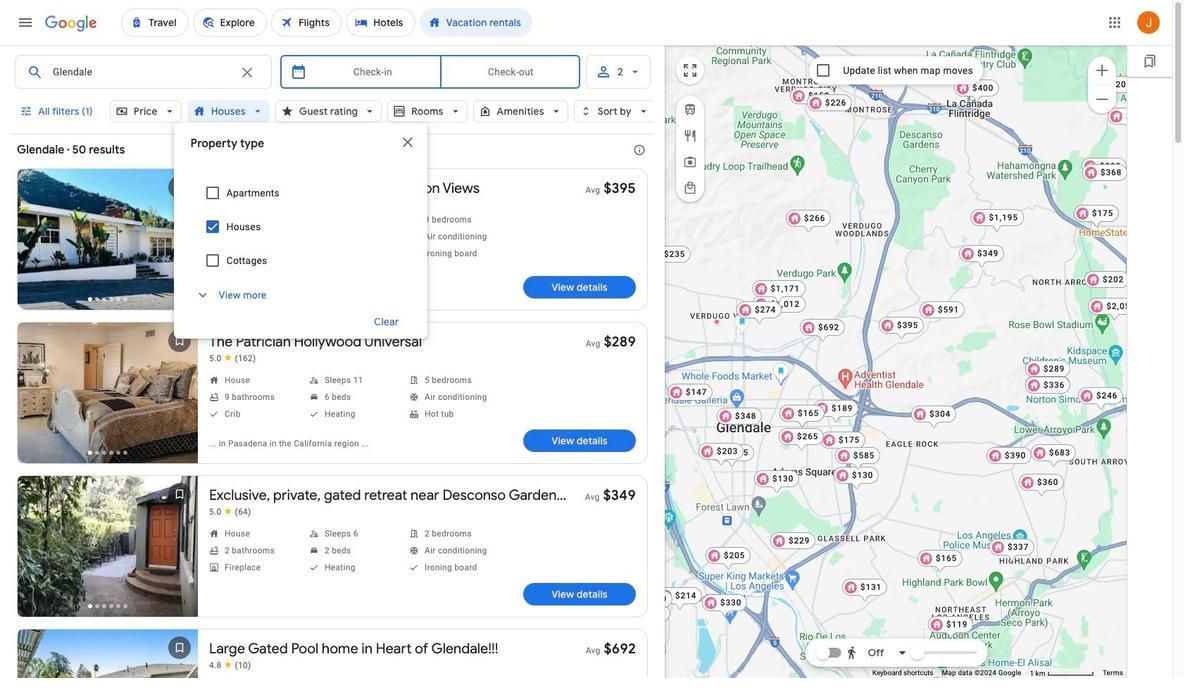 Task type: vqa. For each thing, say whether or not it's contained in the screenshot.
The Clara image
yes



Task type: describe. For each thing, give the bounding box(es) containing it.
photo 1 image for back image
[[18, 476, 198, 617]]

photo 1 image for back icon for next image corresponding to save the patrician hollywood universal to collection image
[[18, 323, 198, 463]]

photo 1 image for back icon corresponding to next icon
[[18, 169, 198, 310]]

next image for save the patrician hollywood universal to collection image
[[163, 379, 196, 413]]

clear image
[[239, 64, 256, 81]]

filters form
[[11, 45, 655, 339]]

zoom in map image
[[1094, 62, 1110, 79]]

Check-out text field
[[453, 56, 569, 88]]

whole foods market image
[[772, 362, 789, 385]]

save the patrician hollywood universal to collection image
[[163, 324, 196, 358]]

muffin can stop us image
[[734, 313, 750, 336]]

save exclusive, private, gated retreat near desconso gardens and rose bowl to collection image
[[163, 477, 196, 511]]

zoom out map image
[[1094, 90, 1110, 107]]

spanish style townhouse w/ 2 mbr, views, safe area image
[[714, 319, 719, 324]]

photos list for back icon for next image corresponding to save the patrician hollywood universal to collection image
[[18, 323, 198, 475]]

private  quiet los feliz guest suite with views!, $171 image
[[625, 605, 670, 628]]

4 photo 1 image from the top
[[18, 630, 198, 678]]

back image for next icon
[[19, 225, 53, 259]]



Task type: locate. For each thing, give the bounding box(es) containing it.
back image
[[19, 225, 53, 259], [19, 379, 53, 413]]

0 vertical spatial back image
[[19, 225, 53, 259]]

3 photo 1 image from the top
[[18, 476, 198, 617]]

next image
[[163, 379, 196, 413], [163, 532, 196, 566]]

back image
[[19, 532, 53, 566]]

main menu image
[[17, 14, 34, 31]]

next image
[[163, 225, 196, 259]]

Check-in text field
[[315, 56, 430, 88]]

4 photos list from the top
[[18, 630, 198, 678]]

2 photo 1 image from the top
[[18, 323, 198, 463]]

0 vertical spatial next image
[[163, 379, 196, 413]]

1 vertical spatial back image
[[19, 379, 53, 413]]

next image down save the patrician hollywood universal to collection image
[[163, 379, 196, 413]]

view larger map image
[[682, 62, 699, 79]]

photos list for back icon corresponding to next icon
[[18, 169, 198, 322]]

2 photos list from the top
[[18, 323, 198, 475]]

save tree house serenity retreat. canyon views to collection image
[[163, 170, 196, 204]]

Search for places, hotels and more text field
[[52, 56, 230, 88]]

photos list for back image
[[18, 476, 198, 629]]

4.8 out of 5 stars from 10 reviews image
[[209, 660, 251, 671]]

3 photos list from the top
[[18, 476, 198, 629]]

5 out of 5 stars from 64 reviews image
[[209, 506, 251, 518]]

5 out of 5 stars from 162 reviews image
[[209, 353, 256, 364]]

the clara image
[[786, 305, 792, 310]]

photo 1 image
[[18, 169, 198, 310], [18, 323, 198, 463], [18, 476, 198, 617], [18, 630, 198, 678]]

1 vertical spatial next image
[[163, 532, 196, 566]]

1 next image from the top
[[163, 379, 196, 413]]

next image for save exclusive, private, gated retreat near desconso gardens and rose bowl to collection image
[[163, 532, 196, 566]]

1 back image from the top
[[19, 225, 53, 259]]

back image for next image corresponding to save the patrician hollywood universal to collection image
[[19, 379, 53, 413]]

2 back image from the top
[[19, 379, 53, 413]]

1 photo 1 image from the top
[[18, 169, 198, 310]]

modern bungalow ~prime la location~newly renovated, $247 image
[[621, 641, 666, 665]]

1 photos list from the top
[[18, 169, 198, 322]]

next image down save exclusive, private, gated retreat near desconso gardens and rose bowl to collection image
[[163, 532, 196, 566]]

photos list
[[18, 169, 198, 322], [18, 323, 198, 475], [18, 476, 198, 629], [18, 630, 198, 678]]

2 next image from the top
[[163, 532, 196, 566]]

map region
[[665, 45, 1127, 678]]

entire renovated 3br/2bth house in the foothills, $353 image
[[771, 24, 816, 48]]

save large gated pool home in heart of glendale!!! to collection image
[[163, 631, 196, 665]]

close dialog image
[[399, 134, 416, 151]]



